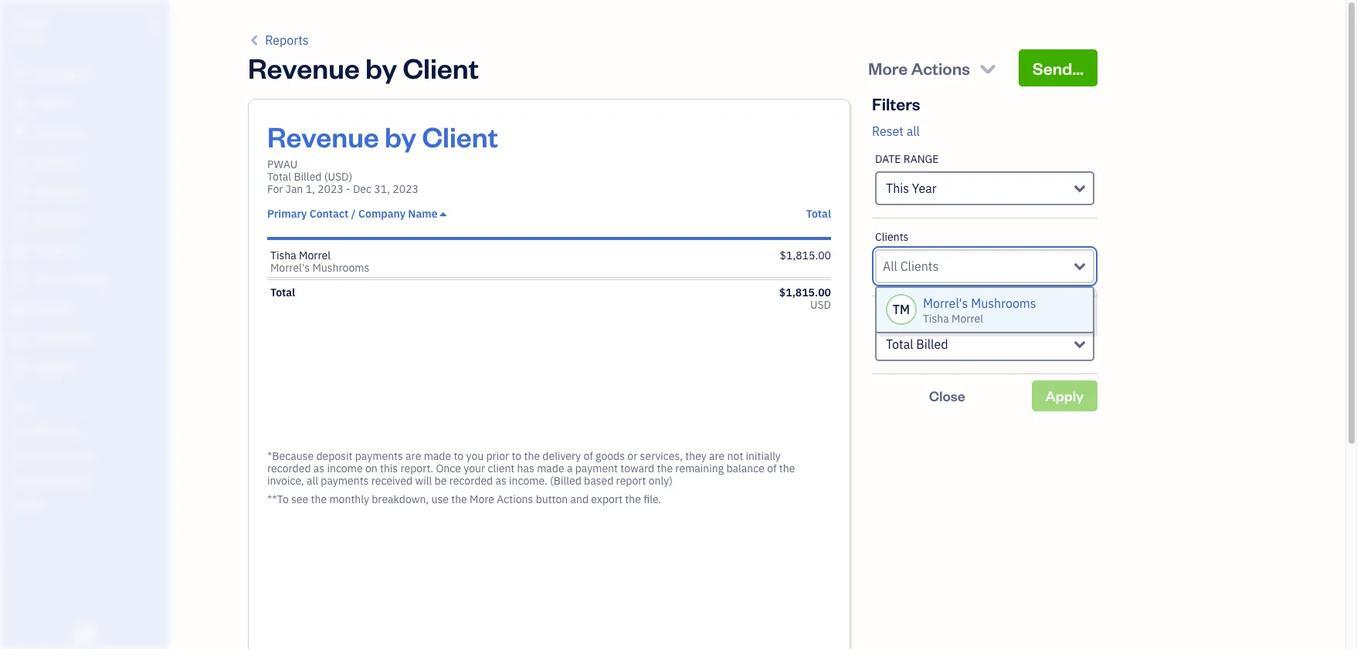 Task type: locate. For each thing, give the bounding box(es) containing it.
made up 'be'
[[424, 450, 451, 464]]

morrel's
[[270, 261, 310, 275], [923, 296, 969, 311]]

the right the toward
[[657, 462, 673, 476]]

are left the 'not'
[[709, 450, 725, 464]]

0 vertical spatial actions
[[911, 57, 971, 79]]

0 horizontal spatial more
[[470, 493, 495, 507]]

more up filters
[[869, 57, 908, 79]]

usd left type
[[811, 298, 831, 312]]

Date Range field
[[876, 172, 1095, 206]]

by inside revenue by client pwau total billed ( usd ) for jan 1, 2023 - dec 31, 2023
[[385, 118, 417, 155]]

31,
[[374, 182, 390, 196]]

0 horizontal spatial made
[[424, 450, 451, 464]]

billed left (
[[294, 170, 322, 184]]

be
[[435, 474, 447, 488]]

services,
[[640, 450, 683, 464]]

pwau
[[12, 14, 48, 29], [267, 158, 298, 172]]

1 vertical spatial by
[[385, 118, 417, 155]]

more down the your
[[470, 493, 495, 507]]

1 vertical spatial pwau
[[267, 158, 298, 172]]

1 vertical spatial more
[[470, 493, 495, 507]]

the
[[524, 450, 540, 464], [657, 462, 673, 476], [780, 462, 795, 476], [311, 493, 327, 507], [451, 493, 467, 507], [625, 493, 641, 507]]

0 vertical spatial tisha
[[270, 249, 297, 263]]

client
[[488, 462, 515, 476]]

recorded
[[267, 462, 311, 476], [449, 474, 493, 488]]

tisha down primary at top
[[270, 249, 297, 263]]

1 horizontal spatial billed
[[917, 337, 949, 352]]

made left a
[[537, 462, 565, 476]]

billed inside revenue by client pwau total billed ( usd ) for jan 1, 2023 - dec 31, 2023
[[294, 170, 322, 184]]

1 vertical spatial $1,815.00
[[780, 286, 831, 300]]

0 horizontal spatial to
[[454, 450, 464, 464]]

caretup image
[[440, 208, 446, 220]]

pwau inside the main element
[[12, 14, 48, 29]]

income
[[327, 462, 363, 476]]

based
[[584, 474, 614, 488]]

recorded up see
[[267, 462, 311, 476]]

payments up received
[[355, 450, 403, 464]]

0 horizontal spatial 2023
[[318, 182, 344, 196]]

0 horizontal spatial actions
[[497, 493, 534, 507]]

remaining
[[676, 462, 724, 476]]

1 vertical spatial client
[[422, 118, 498, 155]]

they
[[686, 450, 707, 464]]

total
[[267, 170, 291, 184], [807, 207, 831, 221], [270, 286, 295, 300], [886, 337, 914, 352]]

tisha up "total billed"
[[923, 312, 950, 326]]

payment image
[[10, 185, 29, 200]]

0 horizontal spatial pwau
[[12, 14, 48, 29]]

the up "income."
[[524, 450, 540, 464]]

0 vertical spatial payments
[[355, 450, 403, 464]]

list box
[[877, 288, 1093, 332]]

of
[[584, 450, 593, 464], [768, 462, 777, 476]]

to left you
[[454, 450, 464, 464]]

1 horizontal spatial of
[[768, 462, 777, 476]]

morrel's right tm
[[923, 296, 969, 311]]

1 horizontal spatial made
[[537, 462, 565, 476]]

1 vertical spatial usd
[[811, 298, 831, 312]]

payments up 'monthly'
[[321, 474, 369, 488]]

reset all
[[872, 124, 920, 139]]

all
[[907, 124, 920, 139], [307, 474, 318, 488]]

1 horizontal spatial morrel
[[952, 312, 984, 326]]

of right the balance
[[768, 462, 777, 476]]

2 are from the left
[[709, 450, 725, 464]]

1 horizontal spatial are
[[709, 450, 725, 464]]

1 vertical spatial billed
[[917, 337, 949, 352]]

1 horizontal spatial actions
[[911, 57, 971, 79]]

1 horizontal spatial more
[[869, 57, 908, 79]]

0 horizontal spatial billed
[[294, 170, 322, 184]]

type element
[[872, 297, 1098, 375]]

client for revenue by client pwau total billed ( usd ) for jan 1, 2023 - dec 31, 2023
[[422, 118, 498, 155]]

payments
[[355, 450, 403, 464], [321, 474, 369, 488]]

1 vertical spatial all
[[307, 474, 318, 488]]

1 to from the left
[[454, 450, 464, 464]]

as left "income"
[[314, 462, 325, 476]]

actions down "income."
[[497, 493, 534, 507]]

invoice image
[[10, 155, 29, 171]]

0 vertical spatial billed
[[294, 170, 322, 184]]

list box containing morrel's mushrooms
[[877, 288, 1093, 332]]

report
[[616, 474, 646, 488]]

1 vertical spatial payments
[[321, 474, 369, 488]]

$1,815.00
[[780, 249, 831, 263], [780, 286, 831, 300]]

0 vertical spatial revenue
[[248, 49, 360, 86]]

1 vertical spatial morrel
[[952, 312, 984, 326]]

more actions
[[869, 57, 971, 79]]

actions left 'chevrondown' icon
[[911, 57, 971, 79]]

Sales Type field
[[876, 328, 1095, 362]]

mushrooms
[[313, 261, 370, 275], [972, 296, 1037, 311]]

1 horizontal spatial as
[[496, 474, 507, 488]]

1 horizontal spatial pwau
[[267, 158, 298, 172]]

more actions button
[[855, 49, 1013, 87]]

will
[[415, 474, 432, 488]]

morrel's mushrooms tisha morrel
[[923, 296, 1037, 326]]

1 horizontal spatial 2023
[[393, 182, 419, 196]]

*because
[[267, 450, 314, 464]]

0 horizontal spatial usd
[[328, 170, 349, 184]]

0 vertical spatial morrel's
[[270, 261, 310, 275]]

project image
[[10, 243, 29, 259]]

owner
[[12, 31, 41, 43]]

0 horizontal spatial morrel's
[[270, 261, 310, 275]]

0 horizontal spatial all
[[307, 474, 318, 488]]

chart image
[[10, 332, 29, 347]]

send… button
[[1019, 49, 1098, 87]]

the right the balance
[[780, 462, 795, 476]]

the right see
[[311, 493, 327, 507]]

button
[[536, 493, 568, 507]]

chevronleft image
[[248, 31, 262, 49]]

(billed
[[550, 474, 582, 488]]

0 vertical spatial morrel
[[299, 249, 331, 263]]

name
[[408, 207, 438, 221]]

recorded down you
[[449, 474, 493, 488]]

to
[[454, 450, 464, 464], [512, 450, 522, 464]]

0 vertical spatial all
[[907, 124, 920, 139]]

1 vertical spatial mushrooms
[[972, 296, 1037, 311]]

dec
[[353, 182, 372, 196]]

$1,815.00 usd
[[780, 286, 831, 312]]

dashboard image
[[10, 67, 29, 83]]

mushrooms down contact
[[313, 261, 370, 275]]

usd inside revenue by client pwau total billed ( usd ) for jan 1, 2023 - dec 31, 2023
[[328, 170, 349, 184]]

1 horizontal spatial to
[[512, 450, 522, 464]]

0 horizontal spatial are
[[406, 450, 421, 464]]

0 horizontal spatial mushrooms
[[313, 261, 370, 275]]

all right reset at the top right
[[907, 124, 920, 139]]

morrel up the sales type field
[[952, 312, 984, 326]]

of left goods
[[584, 450, 593, 464]]

as
[[314, 462, 325, 476], [496, 474, 507, 488]]

all inside *because deposit payments are made to you prior to the delivery of goods or services, they are not initially recorded as income on this report. once your client has made a payment toward the remaining balance of the invoice, all payments received will be recorded as income. (billed based report only) **to see the monthly breakdown, use the more actions button and export the file.
[[307, 474, 318, 488]]

jan
[[286, 182, 303, 196]]

revenue
[[248, 49, 360, 86], [267, 118, 379, 155]]

2023 right 31,
[[393, 182, 419, 196]]

revenue down reports
[[248, 49, 360, 86]]

close button
[[872, 381, 1023, 412]]

by
[[366, 49, 397, 86], [385, 118, 417, 155]]

1 vertical spatial actions
[[497, 493, 534, 507]]

export
[[591, 493, 623, 507]]

0 horizontal spatial tisha
[[270, 249, 297, 263]]

billed up close
[[917, 337, 949, 352]]

money image
[[10, 302, 29, 318]]

1 vertical spatial tisha
[[923, 312, 950, 326]]

0 vertical spatial $1,815.00
[[780, 249, 831, 263]]

1 horizontal spatial all
[[907, 124, 920, 139]]

all up see
[[307, 474, 318, 488]]

revenue by client
[[248, 49, 479, 86]]

0 vertical spatial mushrooms
[[313, 261, 370, 275]]

1 horizontal spatial recorded
[[449, 474, 493, 488]]

client for revenue by client
[[403, 49, 479, 86]]

mushrooms down all clients search field at the top right of the page
[[972, 296, 1037, 311]]

payment
[[575, 462, 618, 476]]

morrel's down primary at top
[[270, 261, 310, 275]]

filters
[[872, 93, 921, 114]]

are up will
[[406, 450, 421, 464]]

revenue up (
[[267, 118, 379, 155]]

billed
[[294, 170, 322, 184], [917, 337, 949, 352]]

1 horizontal spatial usd
[[811, 298, 831, 312]]

usd left dec
[[328, 170, 349, 184]]

by for revenue by client pwau total billed ( usd ) for jan 1, 2023 - dec 31, 2023
[[385, 118, 417, 155]]

revenue inside revenue by client pwau total billed ( usd ) for jan 1, 2023 - dec 31, 2023
[[267, 118, 379, 155]]

breakdown,
[[372, 493, 429, 507]]

year
[[912, 181, 937, 196]]

company
[[359, 207, 406, 221]]

are
[[406, 450, 421, 464], [709, 450, 725, 464]]

monthly
[[329, 493, 369, 507]]

(
[[324, 170, 328, 184]]

0 horizontal spatial of
[[584, 450, 593, 464]]

usd
[[328, 170, 349, 184], [811, 298, 831, 312]]

this
[[886, 181, 910, 196]]

chevrondown image
[[978, 57, 999, 79]]

settings image
[[12, 499, 165, 512]]

reset all button
[[872, 122, 920, 141]]

items and services image
[[12, 450, 165, 462]]

1 are from the left
[[406, 450, 421, 464]]

apps image
[[12, 400, 165, 413]]

0 vertical spatial by
[[366, 49, 397, 86]]

1 horizontal spatial tisha
[[923, 312, 950, 326]]

1 horizontal spatial mushrooms
[[972, 296, 1037, 311]]

tisha inside morrel's mushrooms tisha morrel
[[923, 312, 950, 326]]

0 vertical spatial more
[[869, 57, 908, 79]]

mushrooms inside the tisha morrel morrel's mushrooms
[[313, 261, 370, 275]]

has
[[517, 462, 535, 476]]

1 vertical spatial morrel's
[[923, 296, 969, 311]]

morrel down primary contact /
[[299, 249, 331, 263]]

/
[[351, 207, 356, 221]]

0 vertical spatial pwau
[[12, 14, 48, 29]]

0 vertical spatial client
[[403, 49, 479, 86]]

actions
[[911, 57, 971, 79], [497, 493, 534, 507]]

pwau up for
[[267, 158, 298, 172]]

1 vertical spatial revenue
[[267, 118, 379, 155]]

2023
[[318, 182, 344, 196], [393, 182, 419, 196]]

0 horizontal spatial recorded
[[267, 462, 311, 476]]

1 horizontal spatial morrel's
[[923, 296, 969, 311]]

more
[[869, 57, 908, 79], [470, 493, 495, 507]]

2023 left the "-"
[[318, 182, 344, 196]]

morrel inside morrel's mushrooms tisha morrel
[[952, 312, 984, 326]]

client inside revenue by client pwau total billed ( usd ) for jan 1, 2023 - dec 31, 2023
[[422, 118, 498, 155]]

goods
[[596, 450, 625, 464]]

made
[[424, 450, 451, 464], [537, 462, 565, 476]]

0 vertical spatial usd
[[328, 170, 349, 184]]

this year
[[886, 181, 937, 196]]

only)
[[649, 474, 673, 488]]

toward
[[621, 462, 655, 476]]

billed inside the sales type field
[[917, 337, 949, 352]]

0 horizontal spatial morrel
[[299, 249, 331, 263]]

pwau up the owner
[[12, 14, 48, 29]]

as down the prior
[[496, 474, 507, 488]]

company name link
[[359, 207, 446, 221]]

to right the prior
[[512, 450, 522, 464]]



Task type: describe. For each thing, give the bounding box(es) containing it.
client image
[[10, 97, 29, 112]]

prior
[[486, 450, 509, 464]]

team members image
[[12, 425, 165, 437]]

tisha inside the tisha morrel morrel's mushrooms
[[270, 249, 297, 263]]

revenue for revenue by client
[[248, 49, 360, 86]]

date range element
[[872, 141, 1098, 219]]

company name
[[359, 207, 438, 221]]

not
[[728, 450, 744, 464]]

revenue by client pwau total billed ( usd ) for jan 1, 2023 - dec 31, 2023
[[267, 118, 498, 196]]

date
[[876, 152, 901, 166]]

usd inside $1,815.00 usd
[[811, 298, 831, 312]]

-
[[346, 182, 351, 196]]

deposit
[[316, 450, 353, 464]]

by for revenue by client
[[366, 49, 397, 86]]

total billed
[[886, 337, 949, 352]]

more inside *because deposit payments are made to you prior to the delivery of goods or services, they are not initially recorded as income on this report. once your client has made a payment toward the remaining balance of the invoice, all payments received will be recorded as income. (billed based report only) **to see the monthly breakdown, use the more actions button and export the file.
[[470, 493, 495, 507]]

for
[[267, 182, 283, 196]]

estimate image
[[10, 126, 29, 141]]

received
[[371, 474, 413, 488]]

morrel's inside morrel's mushrooms tisha morrel
[[923, 296, 969, 311]]

more inside dropdown button
[[869, 57, 908, 79]]

2 to from the left
[[512, 450, 522, 464]]

timer image
[[10, 273, 29, 288]]

pwau owner
[[12, 14, 48, 43]]

$1,815.00 for $1,815.00 usd
[[780, 286, 831, 300]]

pwau inside revenue by client pwau total billed ( usd ) for jan 1, 2023 - dec 31, 2023
[[267, 158, 298, 172]]

all inside reset all button
[[907, 124, 920, 139]]

morrel inside the tisha morrel morrel's mushrooms
[[299, 249, 331, 263]]

reset
[[872, 124, 904, 139]]

1 2023 from the left
[[318, 182, 344, 196]]

your
[[464, 462, 485, 476]]

send…
[[1033, 57, 1084, 79]]

primary
[[267, 207, 307, 221]]

you
[[466, 450, 484, 464]]

2 2023 from the left
[[393, 182, 419, 196]]

list box inside clients element
[[877, 288, 1093, 332]]

total inside the sales type field
[[886, 337, 914, 352]]

actions inside *because deposit payments are made to you prior to the delivery of goods or services, they are not initially recorded as income on this report. once your client has made a payment toward the remaining balance of the invoice, all payments received will be recorded as income. (billed based report only) **to see the monthly breakdown, use the more actions button and export the file.
[[497, 493, 534, 507]]

a
[[567, 462, 573, 476]]

reports
[[265, 32, 309, 48]]

clients
[[876, 230, 909, 244]]

mushrooms inside morrel's mushrooms tisha morrel
[[972, 296, 1037, 311]]

or
[[628, 450, 638, 464]]

expense image
[[10, 214, 29, 230]]

file.
[[644, 493, 662, 507]]

total link
[[807, 207, 831, 221]]

type
[[876, 308, 899, 322]]

bank connections image
[[12, 474, 165, 487]]

the down report
[[625, 493, 641, 507]]

tm
[[893, 302, 910, 318]]

initially
[[746, 450, 781, 464]]

report.
[[401, 462, 434, 476]]

range
[[904, 152, 939, 166]]

the right 'use'
[[451, 493, 467, 507]]

**to
[[267, 493, 289, 507]]

total inside revenue by client pwau total billed ( usd ) for jan 1, 2023 - dec 31, 2023
[[267, 170, 291, 184]]

)
[[349, 170, 353, 184]]

on
[[365, 462, 378, 476]]

once
[[436, 462, 461, 476]]

actions inside dropdown button
[[911, 57, 971, 79]]

clients element
[[872, 219, 1098, 334]]

use
[[432, 493, 449, 507]]

contact
[[310, 207, 349, 221]]

this
[[380, 462, 398, 476]]

and
[[571, 493, 589, 507]]

see
[[291, 493, 309, 507]]

All Clients search field
[[883, 257, 1075, 276]]

morrel's inside the tisha morrel morrel's mushrooms
[[270, 261, 310, 275]]

revenue for revenue by client pwau total billed ( usd ) for jan 1, 2023 - dec 31, 2023
[[267, 118, 379, 155]]

close
[[929, 387, 966, 405]]

report image
[[10, 361, 29, 376]]

reports button
[[248, 31, 309, 49]]

main element
[[0, 0, 209, 650]]

date range
[[876, 152, 939, 166]]

balance
[[727, 462, 765, 476]]

$1,815.00 for $1,815.00
[[780, 249, 831, 263]]

primary contact /
[[267, 207, 359, 221]]

invoice,
[[267, 474, 304, 488]]

delivery
[[543, 450, 581, 464]]

1,
[[306, 182, 315, 196]]

primary contact link
[[267, 207, 351, 221]]

tisha morrel morrel's mushrooms
[[270, 249, 370, 275]]

freshbooks image
[[73, 625, 97, 644]]

income.
[[509, 474, 548, 488]]

*because deposit payments are made to you prior to the delivery of goods or services, they are not initially recorded as income on this report. once your client has made a payment toward the remaining balance of the invoice, all payments received will be recorded as income. (billed based report only) **to see the monthly breakdown, use the more actions button and export the file.
[[267, 450, 795, 507]]

0 horizontal spatial as
[[314, 462, 325, 476]]



Task type: vqa. For each thing, say whether or not it's contained in the screenshot.
Tisha
yes



